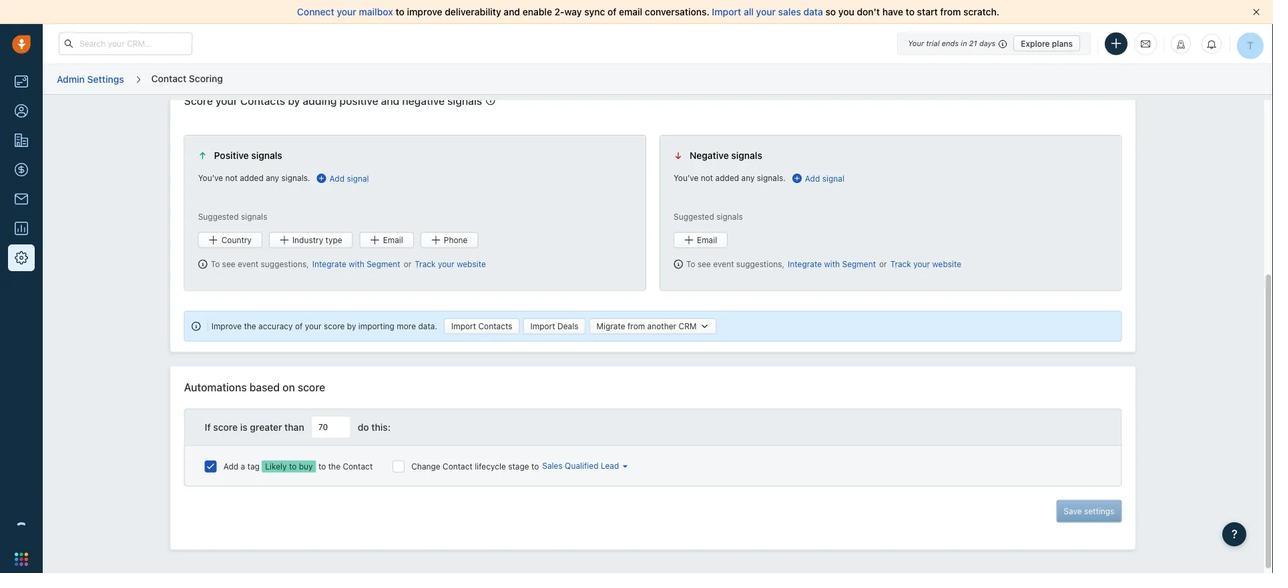 Task type: describe. For each thing, give the bounding box(es) containing it.
suggestions, for negative signals
[[737, 259, 785, 269]]

email
[[619, 6, 643, 17]]

a
[[241, 461, 245, 471]]

add for negative signals
[[806, 174, 821, 183]]

way
[[565, 6, 582, 17]]

you've for negative
[[674, 173, 699, 183]]

track for positive signals
[[415, 259, 436, 269]]

signals up the country
[[241, 212, 268, 222]]

to for negative
[[687, 259, 696, 269]]

suggested for positive signals
[[198, 212, 239, 222]]

phone
[[444, 235, 468, 245]]

sales qualified lead
[[543, 461, 619, 470]]

:
[[388, 421, 391, 432]]

ends
[[942, 39, 959, 48]]

signals right negative
[[732, 150, 763, 161]]

change contact lifecycle stage to
[[412, 461, 539, 471]]

integrate with segment link for positive signals
[[313, 258, 401, 270]]

suggestions, for positive signals
[[261, 259, 309, 269]]

add signal for negative signals
[[806, 174, 845, 183]]

score your contacts by adding positive and negative signals
[[184, 94, 483, 107]]

suggested signals for positive
[[198, 212, 268, 222]]

improve the accuracy of your score by importing more data.
[[212, 322, 438, 331]]

don't
[[857, 6, 881, 17]]

0 horizontal spatial of
[[295, 322, 303, 331]]

import all your sales data link
[[712, 6, 826, 17]]

positive signals
[[214, 150, 282, 161]]

phone button
[[421, 232, 479, 248]]

so
[[826, 6, 837, 17]]

you
[[839, 6, 855, 17]]

explore plans link
[[1014, 35, 1081, 51]]

event for negative
[[714, 259, 735, 269]]

21
[[970, 39, 978, 48]]

sales qualified lead button
[[539, 461, 628, 470]]

integrate for positive signals
[[313, 259, 347, 269]]

greater
[[250, 421, 282, 432]]

1 horizontal spatial contact
[[343, 461, 373, 471]]

sales
[[779, 6, 802, 17]]

with for negative signals
[[825, 259, 841, 269]]

industry type button
[[269, 232, 353, 248]]

not for positive
[[225, 173, 238, 183]]

migrate from another crm
[[597, 322, 697, 331]]

explore
[[1022, 39, 1051, 48]]

buy
[[299, 461, 313, 471]]

scoring
[[189, 73, 223, 84]]

change
[[412, 461, 441, 471]]

0 horizontal spatial contact
[[151, 73, 187, 84]]

crm
[[679, 322, 697, 331]]

adding
[[303, 94, 337, 107]]

or for positive signals
[[404, 259, 412, 269]]

0 horizontal spatial the
[[244, 322, 256, 331]]

added for negative
[[716, 173, 740, 183]]

explore plans
[[1022, 39, 1074, 48]]

tag
[[248, 461, 260, 471]]

see for negative
[[698, 259, 711, 269]]

to left start
[[906, 6, 915, 17]]

positive
[[340, 94, 379, 107]]

you've not added any signals. for negative
[[674, 173, 786, 183]]

you've not added any signals. for positive
[[198, 173, 310, 183]]

more
[[397, 322, 416, 331]]

track your website link for negative signals
[[891, 258, 962, 270]]

added for positive
[[240, 173, 264, 183]]

in
[[962, 39, 968, 48]]

signals down negative signals
[[717, 212, 743, 222]]

scratch.
[[964, 6, 1000, 17]]

add signal for positive signals
[[330, 174, 369, 183]]

negative
[[402, 94, 445, 107]]

automations based on score
[[184, 381, 325, 393]]

days
[[980, 39, 996, 48]]

admin settings
[[57, 73, 124, 84]]

do this :
[[358, 421, 391, 432]]

signals. for negative signals
[[757, 173, 786, 183]]

based
[[250, 381, 280, 393]]

settings
[[87, 73, 124, 84]]

improve
[[212, 322, 242, 331]]

deliverability
[[445, 6, 502, 17]]

to right mailbox
[[396, 6, 405, 17]]

lead
[[601, 461, 619, 470]]

email for first 'email' button from left
[[383, 235, 403, 245]]

connect
[[297, 6, 335, 17]]

on
[[283, 381, 295, 393]]

website for positive signals
[[457, 259, 486, 269]]

connect your mailbox to improve deliverability and enable 2-way sync of email conversations. import all your sales data so you don't have to start from scratch.
[[297, 6, 1000, 17]]

have
[[883, 6, 904, 17]]

add a tag likely to buy to the contact
[[224, 461, 373, 471]]

import deals button
[[523, 318, 586, 334]]

2 horizontal spatial import
[[712, 6, 742, 17]]

enable
[[523, 6, 552, 17]]

Search your CRM... text field
[[59, 32, 192, 55]]

deals
[[558, 322, 579, 331]]

negative
[[690, 150, 729, 161]]

signal for negative signals
[[823, 174, 845, 183]]

industry
[[293, 235, 323, 245]]

sync
[[585, 6, 605, 17]]

1 email button from the left
[[360, 232, 414, 248]]

admin
[[57, 73, 85, 84]]

than
[[285, 421, 304, 432]]

import contacts
[[452, 322, 513, 331]]

qualified
[[565, 461, 599, 470]]

0 horizontal spatial by
[[288, 94, 300, 107]]

country
[[222, 235, 252, 245]]

website for negative signals
[[933, 259, 962, 269]]

to for positive
[[211, 259, 220, 269]]

2 horizontal spatial contact
[[443, 461, 473, 471]]



Task type: locate. For each thing, give the bounding box(es) containing it.
1 horizontal spatial website
[[933, 259, 962, 269]]

1 signals. from the left
[[282, 173, 310, 183]]

any down positive signals
[[266, 173, 279, 183]]

import right data.
[[452, 322, 476, 331]]

track for negative signals
[[891, 259, 912, 269]]

from right start
[[941, 6, 962, 17]]

1 vertical spatial the
[[329, 461, 341, 471]]

1 signal from the left
[[347, 174, 369, 183]]

1 horizontal spatial add
[[330, 174, 345, 183]]

to down country button
[[211, 259, 220, 269]]

1 to see event suggestions, integrate with segment or track your website from the left
[[211, 259, 486, 269]]

email button
[[360, 232, 414, 248], [674, 232, 728, 248]]

2 integrate with segment link from the left
[[788, 258, 876, 270]]

do
[[358, 421, 369, 432]]

1 horizontal spatial with
[[825, 259, 841, 269]]

0 horizontal spatial website
[[457, 259, 486, 269]]

1 vertical spatial contacts
[[479, 322, 513, 331]]

2 suggested from the left
[[674, 212, 715, 222]]

data.
[[419, 322, 438, 331]]

1 any from the left
[[266, 173, 279, 183]]

2 you've from the left
[[674, 173, 699, 183]]

1 email from the left
[[383, 235, 403, 245]]

contact right change
[[443, 461, 473, 471]]

None number field
[[311, 416, 351, 438]]

plans
[[1053, 39, 1074, 48]]

added
[[240, 173, 264, 183], [716, 173, 740, 183]]

0 horizontal spatial suggested
[[198, 212, 239, 222]]

any for negative signals
[[742, 173, 755, 183]]

1 horizontal spatial track your website link
[[891, 258, 962, 270]]

any down negative signals
[[742, 173, 755, 183]]

2 see from the left
[[698, 259, 711, 269]]

0 vertical spatial by
[[288, 94, 300, 107]]

2-
[[555, 6, 565, 17]]

signal for positive signals
[[347, 174, 369, 183]]

0 horizontal spatial signals.
[[282, 173, 310, 183]]

import
[[712, 6, 742, 17], [452, 322, 476, 331], [531, 322, 556, 331]]

import contacts button
[[444, 318, 520, 334]]

the
[[244, 322, 256, 331], [329, 461, 341, 471]]

score left importing
[[324, 322, 345, 331]]

add
[[330, 174, 345, 183], [806, 174, 821, 183], [224, 461, 239, 471]]

1 horizontal spatial and
[[504, 6, 520, 17]]

2 horizontal spatial add
[[806, 174, 821, 183]]

see for positive
[[222, 259, 236, 269]]

1 horizontal spatial see
[[698, 259, 711, 269]]

0 horizontal spatial add signal link
[[317, 172, 369, 184]]

1 suggested signals from the left
[[198, 212, 268, 222]]

added down negative signals
[[716, 173, 740, 183]]

add for positive signals
[[330, 174, 345, 183]]

0 horizontal spatial not
[[225, 173, 238, 183]]

not down negative
[[701, 173, 714, 183]]

integrate with segment link
[[313, 258, 401, 270], [788, 258, 876, 270]]

importing
[[359, 322, 395, 331]]

0 horizontal spatial with
[[349, 259, 365, 269]]

signal
[[347, 174, 369, 183], [823, 174, 845, 183]]

2 signal from the left
[[823, 174, 845, 183]]

2 segment from the left
[[843, 259, 876, 269]]

0 horizontal spatial integrate with segment link
[[313, 258, 401, 270]]

admin settings link
[[56, 69, 125, 90]]

signals. for positive signals
[[282, 173, 310, 183]]

contacts left import deals button
[[479, 322, 513, 331]]

0 horizontal spatial to see event suggestions, integrate with segment or track your website
[[211, 259, 486, 269]]

you've not added any signals. down negative signals
[[674, 173, 786, 183]]

1 track from the left
[[415, 259, 436, 269]]

1 horizontal spatial track
[[891, 259, 912, 269]]

2 to from the left
[[687, 259, 696, 269]]

email image
[[1142, 38, 1151, 49]]

any for positive signals
[[266, 173, 279, 183]]

suggested signals
[[198, 212, 268, 222], [674, 212, 743, 222]]

1 horizontal spatial contacts
[[479, 322, 513, 331]]

to right 'stage'
[[532, 461, 539, 471]]

2 integrate from the left
[[788, 259, 822, 269]]

1 horizontal spatial the
[[329, 461, 341, 471]]

1 horizontal spatial to
[[687, 259, 696, 269]]

of right "accuracy"
[[295, 322, 303, 331]]

1 horizontal spatial email
[[697, 235, 718, 245]]

or for negative signals
[[880, 259, 888, 269]]

0 vertical spatial contacts
[[240, 94, 285, 107]]

stage
[[509, 461, 529, 471]]

with for positive signals
[[349, 259, 365, 269]]

sales
[[543, 461, 563, 470]]

1 horizontal spatial integrate
[[788, 259, 822, 269]]

you've
[[198, 173, 223, 183], [674, 173, 699, 183]]

integrate
[[313, 259, 347, 269], [788, 259, 822, 269]]

event for positive
[[238, 259, 259, 269]]

to see event suggestions, integrate with segment or track your website
[[211, 259, 486, 269], [687, 259, 962, 269]]

your
[[337, 6, 357, 17], [757, 6, 776, 17], [216, 94, 238, 107], [438, 259, 455, 269], [914, 259, 931, 269], [305, 322, 322, 331]]

any
[[266, 173, 279, 183], [742, 173, 755, 183]]

contacts left adding
[[240, 94, 285, 107]]

and for negative
[[381, 94, 400, 107]]

1 horizontal spatial email button
[[674, 232, 728, 248]]

to
[[396, 6, 405, 17], [906, 6, 915, 17], [289, 461, 297, 471], [319, 461, 326, 471], [532, 461, 539, 471]]

0 horizontal spatial from
[[628, 322, 645, 331]]

the right improve
[[244, 322, 256, 331]]

to right buy
[[319, 461, 326, 471]]

2 vertical spatial score
[[213, 421, 238, 432]]

you've for positive
[[198, 173, 223, 183]]

2 or from the left
[[880, 259, 888, 269]]

1 horizontal spatial integrate with segment link
[[788, 258, 876, 270]]

suggested down negative
[[674, 212, 715, 222]]

of right sync
[[608, 6, 617, 17]]

1 horizontal spatial to see event suggestions, integrate with segment or track your website
[[687, 259, 962, 269]]

0 horizontal spatial import
[[452, 322, 476, 331]]

2 any from the left
[[742, 173, 755, 183]]

0 horizontal spatial add signal
[[330, 174, 369, 183]]

1 horizontal spatial you've
[[674, 173, 699, 183]]

1 horizontal spatial add signal
[[806, 174, 845, 183]]

not down positive
[[225, 173, 238, 183]]

close image
[[1254, 9, 1261, 15]]

likely
[[265, 461, 287, 471]]

1 you've from the left
[[198, 173, 223, 183]]

signals. down negative signals
[[757, 173, 786, 183]]

contact up score
[[151, 73, 187, 84]]

0 vertical spatial score
[[324, 322, 345, 331]]

1 horizontal spatial from
[[941, 6, 962, 17]]

to up crm
[[687, 259, 696, 269]]

1 integrate with segment link from the left
[[313, 258, 401, 270]]

from right "migrate"
[[628, 322, 645, 331]]

to left buy
[[289, 461, 297, 471]]

0 horizontal spatial track your website link
[[415, 258, 486, 270]]

0 horizontal spatial signal
[[347, 174, 369, 183]]

by left adding
[[288, 94, 300, 107]]

1 website from the left
[[457, 259, 486, 269]]

1 track your website link from the left
[[415, 258, 486, 270]]

improve
[[407, 6, 443, 17]]

signals
[[448, 94, 483, 107], [251, 150, 282, 161], [732, 150, 763, 161], [241, 212, 268, 222], [717, 212, 743, 222]]

0 horizontal spatial track
[[415, 259, 436, 269]]

suggested signals for negative
[[674, 212, 743, 222]]

by left importing
[[347, 322, 356, 331]]

contacts inside 'button'
[[479, 322, 513, 331]]

not for negative
[[701, 173, 714, 183]]

add signal
[[330, 174, 369, 183], [806, 174, 845, 183]]

0 horizontal spatial email
[[383, 235, 403, 245]]

contact scoring
[[151, 73, 223, 84]]

1 horizontal spatial import
[[531, 322, 556, 331]]

conversations.
[[645, 6, 710, 17]]

1 with from the left
[[349, 259, 365, 269]]

2 email button from the left
[[674, 232, 728, 248]]

import for import contacts
[[452, 322, 476, 331]]

2 signals. from the left
[[757, 173, 786, 183]]

1 you've not added any signals. from the left
[[198, 173, 310, 183]]

if
[[205, 421, 211, 432]]

2 you've not added any signals. from the left
[[674, 173, 786, 183]]

data
[[804, 6, 824, 17]]

segment for positive signals
[[367, 259, 401, 269]]

0 horizontal spatial segment
[[367, 259, 401, 269]]

negative signals
[[690, 150, 763, 161]]

0 horizontal spatial to
[[211, 259, 220, 269]]

1 horizontal spatial or
[[880, 259, 888, 269]]

2 added from the left
[[716, 173, 740, 183]]

0 horizontal spatial suggestions,
[[261, 259, 309, 269]]

2 suggestions, from the left
[[737, 259, 785, 269]]

1 event from the left
[[238, 259, 259, 269]]

import inside button
[[531, 322, 556, 331]]

see
[[222, 259, 236, 269], [698, 259, 711, 269]]

and for enable
[[504, 6, 520, 17]]

track your website link
[[415, 258, 486, 270], [891, 258, 962, 270]]

lifecycle
[[475, 461, 506, 471]]

you've not added any signals.
[[198, 173, 310, 183], [674, 173, 786, 183]]

contact
[[151, 73, 187, 84], [343, 461, 373, 471], [443, 461, 473, 471]]

automations
[[184, 381, 247, 393]]

you've down positive
[[198, 173, 223, 183]]

0 horizontal spatial or
[[404, 259, 412, 269]]

2 to see event suggestions, integrate with segment or track your website from the left
[[687, 259, 962, 269]]

you've down negative
[[674, 173, 699, 183]]

import left "deals"
[[531, 322, 556, 331]]

integrate for negative signals
[[788, 259, 822, 269]]

start
[[918, 6, 938, 17]]

1 or from the left
[[404, 259, 412, 269]]

1 horizontal spatial signal
[[823, 174, 845, 183]]

1 suggested from the left
[[198, 212, 239, 222]]

suggested signals up country button
[[198, 212, 268, 222]]

0 horizontal spatial add
[[224, 461, 239, 471]]

1 horizontal spatial signals.
[[757, 173, 786, 183]]

2 event from the left
[[714, 259, 735, 269]]

1 vertical spatial from
[[628, 322, 645, 331]]

1 horizontal spatial by
[[347, 322, 356, 331]]

signals right negative on the left top of page
[[448, 94, 483, 107]]

all
[[744, 6, 754, 17]]

this
[[372, 421, 388, 432]]

1 horizontal spatial add signal link
[[793, 172, 845, 184]]

1 suggestions, from the left
[[261, 259, 309, 269]]

0 horizontal spatial any
[[266, 173, 279, 183]]

email for 2nd 'email' button from left
[[697, 235, 718, 245]]

2 with from the left
[[825, 259, 841, 269]]

0 horizontal spatial added
[[240, 173, 264, 183]]

positive
[[214, 150, 249, 161]]

1 horizontal spatial segment
[[843, 259, 876, 269]]

type
[[326, 235, 342, 245]]

segment for negative signals
[[843, 259, 876, 269]]

suggested for negative signals
[[674, 212, 715, 222]]

connect your mailbox link
[[297, 6, 396, 17]]

1 added from the left
[[240, 173, 264, 183]]

2 add signal link from the left
[[793, 172, 845, 184]]

0 horizontal spatial and
[[381, 94, 400, 107]]

migrate
[[597, 322, 626, 331]]

your trial ends in 21 days
[[909, 39, 996, 48]]

to see event suggestions, integrate with segment or track your website for negative signals
[[687, 259, 962, 269]]

suggested up country button
[[198, 212, 239, 222]]

1 horizontal spatial not
[[701, 173, 714, 183]]

1 horizontal spatial added
[[716, 173, 740, 183]]

2 email from the left
[[697, 235, 718, 245]]

1 horizontal spatial you've not added any signals.
[[674, 173, 786, 183]]

0 vertical spatial from
[[941, 6, 962, 17]]

import inside 'button'
[[452, 322, 476, 331]]

accuracy
[[259, 322, 293, 331]]

by
[[288, 94, 300, 107], [347, 322, 356, 331]]

import deals
[[531, 322, 579, 331]]

1 not from the left
[[225, 173, 238, 183]]

suggested
[[198, 212, 239, 222], [674, 212, 715, 222]]

contact down do
[[343, 461, 373, 471]]

0 horizontal spatial you've not added any signals.
[[198, 173, 310, 183]]

2 suggested signals from the left
[[674, 212, 743, 222]]

0 horizontal spatial suggested signals
[[198, 212, 268, 222]]

1 vertical spatial and
[[381, 94, 400, 107]]

or
[[404, 259, 412, 269], [880, 259, 888, 269]]

0 horizontal spatial email button
[[360, 232, 414, 248]]

0 horizontal spatial integrate
[[313, 259, 347, 269]]

track your website link for positive signals
[[415, 258, 486, 270]]

trial
[[927, 39, 940, 48]]

1 integrate from the left
[[313, 259, 347, 269]]

import left all
[[712, 6, 742, 17]]

you've not added any signals. down positive signals
[[198, 173, 310, 183]]

score
[[184, 94, 213, 107]]

1 to from the left
[[211, 259, 220, 269]]

0 vertical spatial of
[[608, 6, 617, 17]]

country button
[[198, 232, 262, 248]]

mailbox
[[359, 6, 393, 17]]

0 vertical spatial the
[[244, 322, 256, 331]]

another
[[648, 322, 677, 331]]

1 see from the left
[[222, 259, 236, 269]]

0 horizontal spatial you've
[[198, 173, 223, 183]]

1 horizontal spatial event
[[714, 259, 735, 269]]

your
[[909, 39, 925, 48]]

2 track from the left
[[891, 259, 912, 269]]

1 horizontal spatial suggested signals
[[674, 212, 743, 222]]

0 horizontal spatial see
[[222, 259, 236, 269]]

is
[[240, 421, 248, 432]]

if score is greater than
[[205, 421, 304, 432]]

1 add signal from the left
[[330, 174, 369, 183]]

2 add signal from the left
[[806, 174, 845, 183]]

0 horizontal spatial contacts
[[240, 94, 285, 107]]

and right positive
[[381, 94, 400, 107]]

2 not from the left
[[701, 173, 714, 183]]

suggested signals down negative
[[674, 212, 743, 222]]

event
[[238, 259, 259, 269], [714, 259, 735, 269]]

import for import deals
[[531, 322, 556, 331]]

1 vertical spatial by
[[347, 322, 356, 331]]

2 track your website link from the left
[[891, 258, 962, 270]]

2 website from the left
[[933, 259, 962, 269]]

signals right positive
[[251, 150, 282, 161]]

0 vertical spatial and
[[504, 6, 520, 17]]

1 segment from the left
[[367, 259, 401, 269]]

the right buy
[[329, 461, 341, 471]]

1 horizontal spatial suggestions,
[[737, 259, 785, 269]]

1 vertical spatial score
[[298, 381, 325, 393]]

signals. down positive signals
[[282, 173, 310, 183]]

added down positive signals
[[240, 173, 264, 183]]

contacts
[[240, 94, 285, 107], [479, 322, 513, 331]]

1 vertical spatial of
[[295, 322, 303, 331]]

1 horizontal spatial any
[[742, 173, 755, 183]]

1 horizontal spatial of
[[608, 6, 617, 17]]

add signal link for positive signals
[[317, 172, 369, 184]]

1 add signal link from the left
[[317, 172, 369, 184]]

and left "enable"
[[504, 6, 520, 17]]

score right on
[[298, 381, 325, 393]]

track
[[415, 259, 436, 269], [891, 259, 912, 269]]

1 horizontal spatial suggested
[[674, 212, 715, 222]]

industry type
[[293, 235, 342, 245]]

website
[[457, 259, 486, 269], [933, 259, 962, 269]]

add signal link for negative signals
[[793, 172, 845, 184]]

freshworks switcher image
[[15, 553, 28, 566]]

0 horizontal spatial event
[[238, 259, 259, 269]]

integrate with segment link for negative signals
[[788, 258, 876, 270]]

to see event suggestions, integrate with segment or track your website for positive signals
[[211, 259, 486, 269]]

score right if
[[213, 421, 238, 432]]



Task type: vqa. For each thing, say whether or not it's contained in the screenshot.
activities corresponding to 3
no



